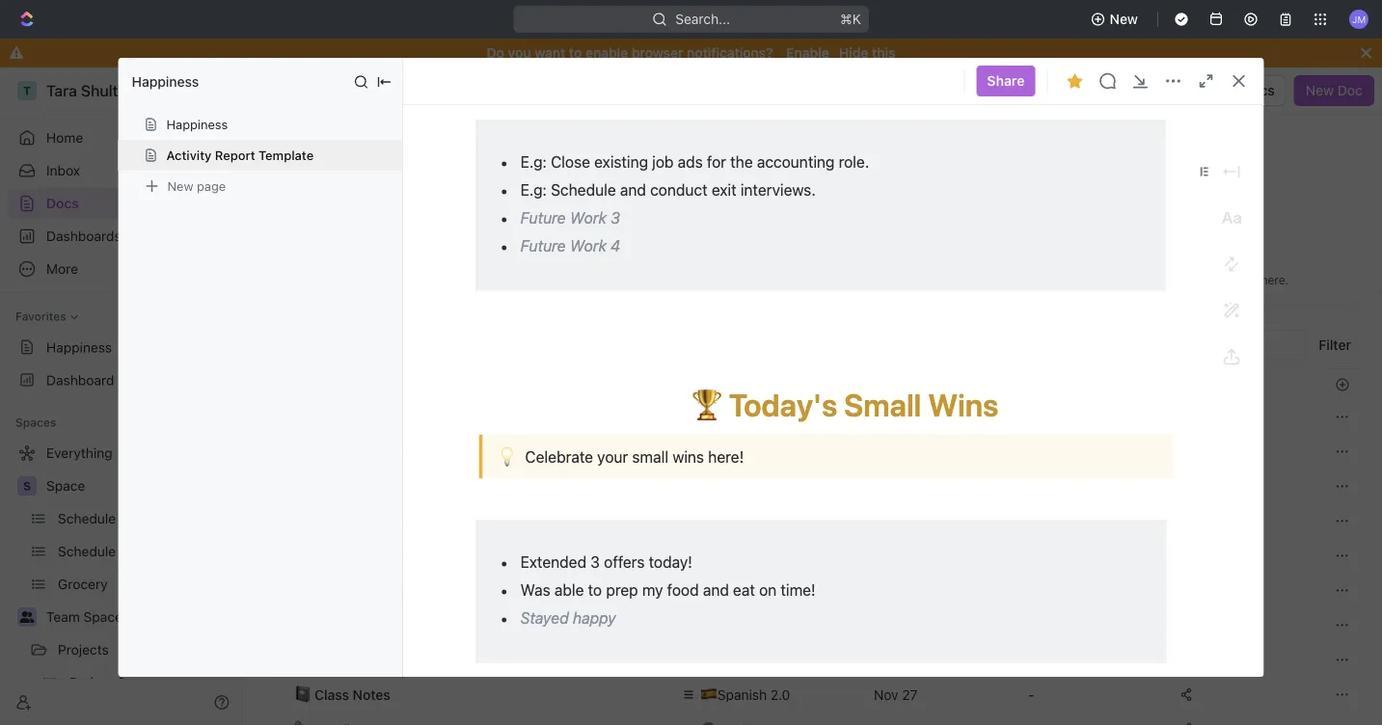 Task type: vqa. For each thing, say whether or not it's contained in the screenshot.
the more
no



Task type: describe. For each thing, give the bounding box(es) containing it.
⌘k
[[840, 11, 862, 27]]

2 column header from the left
[[1017, 369, 1172, 401]]

here!
[[708, 448, 744, 466]]

food
[[667, 581, 699, 599]]

computing
[[833, 583, 902, 599]]

location
[[681, 378, 728, 391]]

activity report template
[[166, 148, 314, 163]]

see
[[561, 163, 582, 177]]

search...
[[676, 11, 731, 27]]

activity
[[166, 148, 212, 163]]

now
[[904, 409, 930, 425]]

reading notes for 👨‍💻
[[315, 583, 406, 599]]

3 row from the top
[[269, 434, 1360, 470]]

schedule daily for 6th row from the bottom of the page
[[701, 513, 793, 529]]

celebrate
[[525, 448, 593, 466]]

projects
[[58, 642, 109, 658]]

🇪🇸 for reading notes
[[701, 652, 714, 668]]

favorites button
[[8, 305, 86, 328]]

just now
[[874, 409, 930, 425]]

getting started guide button for eighth row from the bottom of the page
[[293, 435, 658, 470]]

here.
[[1262, 274, 1289, 287]]

table containing everything
[[269, 369, 1360, 726]]

2.0 for class notes
[[771, 687, 791, 703]]

reading notes button for 👨‍💻 beauty and joy of computing
[[293, 574, 658, 608]]

jm
[[1353, 13, 1367, 24]]

today!
[[649, 553, 692, 571]]

🏆 today's small wins
[[481, 387, 1177, 423]]

wins
[[672, 448, 704, 466]]

- for reading notes
[[1029, 652, 1035, 668]]

sidebar navigation
[[0, 68, 246, 726]]

docs for search docs
[[1243, 83, 1276, 98]]

all docs created by you will show here.
[[1077, 274, 1289, 287]]

do
[[487, 45, 505, 61]]

to inside extended 3 offers today! was able to prep my food and eat on time! stayed happy
[[588, 581, 602, 599]]

show
[[1230, 274, 1258, 287]]

nov for reading notes
[[874, 652, 899, 668]]

🇪🇸 for class notes
[[701, 687, 714, 703]]

your
[[597, 448, 628, 466]]

just
[[874, 409, 901, 425]]

inbox link
[[8, 155, 237, 186]]

2.0 for reading notes
[[771, 652, 791, 668]]

1 horizontal spatial favorites
[[662, 161, 729, 179]]

this
[[872, 45, 896, 61]]

user group image
[[20, 612, 34, 623]]

spanish for reading notes
[[718, 652, 767, 668]]

27 for class notes
[[903, 687, 918, 703]]

see all
[[561, 163, 598, 177]]

10 row from the top
[[269, 712, 1360, 726]]

schedule daily for eighth row from the bottom of the page
[[701, 444, 793, 460]]

👨‍💻
[[701, 583, 714, 599]]

no created by me docs image
[[1145, 195, 1222, 273]]

🇪🇸 spanish 2.0 for class notes
[[701, 687, 791, 703]]

docs for all docs created by you will show here.
[[1094, 274, 1122, 287]]

reading notes for 🇪🇸
[[315, 652, 406, 668]]

1 in from the top
[[470, 196, 481, 212]]

space link
[[46, 471, 234, 502]]

8 row from the top
[[269, 643, 1360, 678]]

able
[[554, 581, 584, 599]]

by
[[1170, 274, 1183, 287]]

2 yesterday from the left
[[1029, 479, 1090, 495]]

new for new
[[1110, 11, 1139, 27]]

search
[[1195, 83, 1240, 98]]

the
[[730, 153, 753, 171]]

job
[[652, 153, 674, 171]]

page
[[197, 179, 226, 193]]

and inside extended 3 offers today! was able to prep my food and eat on time! stayed happy
[[703, 581, 729, 599]]

space inside space 'link'
[[46, 478, 85, 494]]

role.
[[839, 153, 869, 171]]

class notes
[[315, 687, 391, 703]]

new doc button
[[1295, 75, 1375, 106]]

1 horizontal spatial happiness link
[[654, 189, 975, 220]]

1 notes from the top
[[370, 548, 406, 564]]

🌏
[[701, 479, 714, 495]]

nov for getting started guide
[[874, 513, 899, 529]]

interviews.
[[741, 181, 816, 199]]

search docs button
[[1168, 75, 1287, 106]]

notes for 🇪🇸 spanish 2.0
[[370, 652, 406, 668]]

existing
[[594, 153, 648, 171]]

enable
[[586, 45, 629, 61]]

team space
[[46, 609, 122, 625]]

for
[[707, 153, 726, 171]]

1 column header from the left
[[269, 369, 290, 401]]

spanish for class notes
[[718, 687, 767, 703]]

close
[[551, 153, 590, 171]]

jm button
[[1344, 4, 1375, 35]]

2 future from the top
[[520, 237, 566, 255]]

team space link
[[46, 602, 234, 633]]

all
[[586, 163, 598, 177]]

extended 3 offers today! was able to prep my food and eat on time! stayed happy
[[520, 553, 816, 627]]

1 reading from the top
[[315, 548, 366, 564]]

celebrate your small wins here!
[[525, 448, 744, 466]]

hide
[[839, 45, 869, 61]]

on
[[759, 581, 777, 599]]

want
[[535, 45, 566, 61]]

ads
[[678, 153, 703, 171]]

dashboards link
[[8, 221, 237, 252]]

- for class notes
[[1029, 687, 1035, 703]]

1 in schedule daily from the top
[[470, 196, 577, 212]]

date updated
[[874, 378, 948, 391]]

row containing class notes
[[269, 677, 1360, 713]]

1 nov 16 from the left
[[874, 513, 917, 529]]

new for new page
[[167, 179, 193, 193]]

row containing everything
[[269, 398, 1360, 437]]

Search by name... text field
[[1053, 331, 1296, 360]]

of
[[817, 583, 830, 599]]

my
[[642, 581, 663, 599]]

report
[[215, 148, 255, 163]]

everything
[[701, 409, 767, 425]]

home
[[46, 130, 83, 146]]

🇪🇸 spanish 2.0 for reading notes
[[701, 652, 791, 668]]

created
[[1125, 274, 1166, 287]]

reading notes button for 🇪🇸 spanish 2.0
[[293, 643, 658, 678]]

2 in from the top
[[470, 258, 481, 274]]

4
[[610, 237, 620, 255]]

happiness up home link
[[132, 74, 199, 90]]

1 work from the top
[[570, 209, 606, 227]]

🌏 global finance
[[701, 479, 810, 495]]

1 future from the top
[[520, 209, 566, 227]]

joy
[[792, 583, 814, 599]]

dashboard
[[46, 373, 114, 388]]

1 yesterday from the left
[[874, 479, 936, 495]]

prep
[[606, 581, 638, 599]]

date updated button
[[863, 370, 960, 400]]

1 reading notes button from the top
[[293, 539, 658, 574]]

2 work from the top
[[570, 237, 606, 255]]



Task type: locate. For each thing, give the bounding box(es) containing it.
2 nov 27 from the top
[[874, 687, 918, 703]]

favorites up conduct
[[662, 161, 729, 179]]

1 - from the top
[[1029, 652, 1035, 668]]

new for new doc
[[1306, 83, 1335, 98]]

1 vertical spatial getting started guide button
[[293, 504, 658, 539]]

global
[[718, 479, 758, 495]]

1 vertical spatial in schedule daily
[[470, 258, 577, 274]]

was
[[520, 581, 550, 599]]

0 horizontal spatial happiness link
[[8, 332, 237, 363]]

2 vertical spatial reading
[[315, 652, 366, 668]]

5 row from the top
[[269, 504, 1360, 539]]

0 vertical spatial work
[[570, 209, 606, 227]]

future down see
[[520, 209, 566, 227]]

2 getting started guide button from the top
[[293, 504, 658, 539]]

to right want
[[569, 45, 582, 61]]

1 vertical spatial nov 27
[[874, 687, 918, 703]]

recent
[[293, 161, 344, 179]]

space, , element
[[17, 477, 37, 496]]

2 reading notes from the top
[[315, 583, 406, 599]]

all
[[1077, 274, 1091, 287]]

1 vertical spatial spanish
[[718, 687, 767, 703]]

reading notes
[[315, 548, 406, 564], [315, 583, 406, 599], [315, 652, 406, 668]]

1 vertical spatial 🇪🇸 spanish 2.0
[[701, 687, 791, 703]]

daily
[[546, 196, 577, 212], [546, 258, 577, 274], [762, 444, 793, 460], [762, 513, 793, 529]]

tree
[[8, 438, 237, 726]]

spaces
[[15, 416, 56, 429]]

7 row from the top
[[269, 608, 1360, 643]]

0 vertical spatial space
[[46, 478, 85, 494]]

0 vertical spatial nov 27
[[874, 652, 918, 668]]

1 vertical spatial schedule daily
[[701, 513, 793, 529]]

2 🇪🇸 from the top
[[701, 687, 714, 703]]

27 for reading notes
[[903, 652, 918, 668]]

3 reading notes button from the top
[[293, 643, 658, 678]]

2 horizontal spatial new
[[1306, 83, 1335, 98]]

0 vertical spatial future
[[520, 209, 566, 227]]

0 vertical spatial 2.0
[[771, 652, 791, 668]]

2 in schedule daily from the top
[[470, 258, 577, 274]]

💡
[[496, 447, 513, 467]]

1 vertical spatial future
[[520, 237, 566, 255]]

space
[[46, 478, 85, 494], [84, 609, 122, 625]]

new inside button
[[1306, 83, 1335, 98]]

row containing location
[[269, 369, 1360, 401]]

future left 4
[[520, 237, 566, 255]]

cell
[[269, 400, 290, 434], [1017, 400, 1172, 434], [269, 434, 290, 469], [863, 434, 1017, 469], [1017, 434, 1172, 469], [269, 469, 290, 504], [269, 504, 290, 539], [269, 539, 290, 573], [863, 539, 1017, 573], [1017, 539, 1172, 573], [269, 573, 290, 608], [863, 573, 1017, 608], [1017, 573, 1172, 608], [269, 608, 290, 643], [670, 608, 863, 643], [863, 608, 1017, 643], [1017, 608, 1172, 643], [269, 643, 290, 677], [269, 677, 290, 712], [269, 712, 290, 726], [863, 712, 1017, 726], [1017, 712, 1172, 726], [1326, 712, 1360, 726]]

docs inside docs link
[[46, 195, 79, 211]]

0 vertical spatial 🇪🇸
[[701, 652, 714, 668]]

0 horizontal spatial new
[[167, 179, 193, 193]]

new page
[[167, 179, 226, 193]]

finance
[[761, 479, 810, 495]]

e.g:
[[520, 153, 547, 171], [520, 181, 547, 199]]

reading notes row
[[269, 539, 1360, 574]]

1 vertical spatial reading notes
[[315, 583, 406, 599]]

2 horizontal spatial and
[[765, 583, 788, 599]]

1 2.0 from the top
[[771, 652, 791, 668]]

happiness link up dashboard link
[[8, 332, 237, 363]]

accounting
[[757, 153, 835, 171]]

1 horizontal spatial 16
[[1057, 513, 1072, 529]]

nov 16
[[874, 513, 917, 529], [1029, 513, 1072, 529]]

notes
[[370, 548, 406, 564], [370, 583, 406, 599], [370, 652, 406, 668]]

1 e.g: from the top
[[520, 153, 547, 171]]

space up projects link
[[84, 609, 122, 625]]

0 vertical spatial -
[[1029, 652, 1035, 668]]

0 vertical spatial schedule daily
[[701, 444, 793, 460]]

1 vertical spatial docs
[[46, 195, 79, 211]]

3 left offers
[[590, 553, 600, 571]]

s
[[23, 480, 31, 493]]

1 horizontal spatial new
[[1110, 11, 1139, 27]]

small
[[632, 448, 668, 466]]

favorites up dashboard
[[15, 310, 66, 323]]

work down the all
[[570, 209, 606, 227]]

1 vertical spatial 🇪🇸
[[701, 687, 714, 703]]

docs down inbox
[[46, 195, 79, 211]]

2 27 from the top
[[903, 687, 918, 703]]

reading for 👨‍💻 beauty and joy of computing
[[315, 583, 366, 599]]

and left "eat"
[[703, 581, 729, 599]]

1 nov 27 from the top
[[874, 652, 918, 668]]

getting started guide button
[[293, 435, 658, 470], [293, 504, 658, 539]]

new inside button
[[1110, 11, 1139, 27]]

and inside e.g: close existing job ads for the accounting role. e.g: schedule and conduct exit interviews. future work 3 future work 4
[[620, 181, 646, 199]]

schedule daily
[[701, 444, 793, 460], [701, 513, 793, 529]]

happiness link down the accounting
[[654, 189, 975, 220]]

🏆
[[691, 387, 722, 423]]

new doc
[[1306, 83, 1364, 98]]

to right able on the bottom left of the page
[[588, 581, 602, 599]]

1 schedule daily from the top
[[701, 444, 793, 460]]

2 16 from the left
[[1057, 513, 1072, 529]]

exit
[[712, 181, 736, 199]]

1 horizontal spatial you
[[1186, 274, 1206, 287]]

1 horizontal spatial column header
[[1017, 369, 1172, 401]]

0 horizontal spatial docs
[[46, 195, 79, 211]]

date
[[874, 378, 900, 391]]

0 vertical spatial e.g:
[[520, 153, 547, 171]]

wins
[[928, 387, 999, 423]]

4 row from the top
[[269, 469, 1360, 504]]

favorites inside favorites button
[[15, 310, 66, 323]]

2 row from the top
[[269, 398, 1360, 437]]

2 vertical spatial reading notes
[[315, 652, 406, 668]]

2 2.0 from the top
[[771, 687, 791, 703]]

eat
[[733, 581, 755, 599]]

work
[[570, 209, 606, 227], [570, 237, 606, 255]]

0 vertical spatial 🇪🇸 spanish 2.0
[[701, 652, 791, 668]]

nov 27 for class notes
[[874, 687, 918, 703]]

0 horizontal spatial and
[[620, 181, 646, 199]]

spanish
[[718, 652, 767, 668], [718, 687, 767, 703]]

0 vertical spatial docs
[[1243, 83, 1276, 98]]

0 vertical spatial happiness link
[[654, 189, 975, 220]]

new
[[1110, 11, 1139, 27], [1306, 83, 1335, 98], [167, 179, 193, 193]]

0 horizontal spatial 16
[[903, 513, 917, 529]]

row
[[269, 369, 1360, 401], [269, 398, 1360, 437], [269, 434, 1360, 470], [269, 469, 1360, 504], [269, 504, 1360, 539], [269, 573, 1360, 608], [269, 608, 1360, 643], [269, 643, 1360, 678], [269, 677, 1360, 713], [269, 712, 1360, 726]]

1 row from the top
[[269, 369, 1360, 401]]

🇪🇸 spanish 2.0
[[701, 652, 791, 668], [701, 687, 791, 703]]

3 notes from the top
[[370, 652, 406, 668]]

0 horizontal spatial column header
[[269, 369, 290, 401]]

0 vertical spatial reading notes
[[315, 548, 406, 564]]

class
[[315, 687, 349, 703]]

0 horizontal spatial you
[[508, 45, 531, 61]]

today's
[[729, 387, 837, 423]]

nov 27
[[874, 652, 918, 668], [874, 687, 918, 703]]

conduct
[[650, 181, 708, 199]]

notifications?
[[687, 45, 774, 61]]

1 horizontal spatial nov 16
[[1029, 513, 1072, 529]]

2 🇪🇸 spanish 2.0 from the top
[[701, 687, 791, 703]]

3 up 4
[[610, 209, 620, 227]]

1 reading notes from the top
[[315, 548, 406, 564]]

2 schedule daily from the top
[[701, 513, 793, 529]]

nov 27 for reading notes
[[874, 652, 918, 668]]

table
[[269, 369, 1360, 726]]

reading notes button up was
[[293, 539, 658, 574]]

3 inside e.g: close existing job ads for the accounting role. e.g: schedule and conduct exit interviews. future work 3 future work 4
[[610, 209, 620, 227]]

notes for 👨‍💻 beauty and joy of computing
[[370, 583, 406, 599]]

0 vertical spatial notes
[[370, 548, 406, 564]]

in
[[470, 196, 481, 212], [470, 258, 481, 274]]

reading notes inside reading notes row
[[315, 548, 406, 564]]

work left 4
[[570, 237, 606, 255]]

1 vertical spatial -
[[1029, 687, 1035, 703]]

2 vertical spatial notes
[[370, 652, 406, 668]]

0 horizontal spatial nov 16
[[874, 513, 917, 529]]

1 vertical spatial 2.0
[[771, 687, 791, 703]]

1 vertical spatial you
[[1186, 274, 1206, 287]]

1 spanish from the top
[[718, 652, 767, 668]]

1 vertical spatial 27
[[903, 687, 918, 703]]

0 vertical spatial new
[[1110, 11, 1139, 27]]

getting started guide button for 6th row from the bottom of the page
[[293, 504, 658, 539]]

and left joy
[[765, 583, 788, 599]]

tree inside "sidebar" navigation
[[8, 438, 237, 726]]

enable
[[787, 45, 830, 61]]

0 vertical spatial 3
[[610, 209, 620, 227]]

2 reading notes button from the top
[[293, 574, 658, 608]]

happiness link
[[654, 189, 975, 220], [8, 332, 237, 363]]

projects link
[[58, 635, 183, 666]]

0 vertical spatial 27
[[903, 652, 918, 668]]

docs right search at the top right
[[1243, 83, 1276, 98]]

2 nov 16 from the left
[[1029, 513, 1072, 529]]

reading notes button
[[293, 539, 658, 574], [293, 574, 658, 608], [293, 643, 658, 678]]

-
[[1029, 652, 1035, 668], [1029, 687, 1035, 703]]

2 reading from the top
[[315, 583, 366, 599]]

0 horizontal spatial yesterday
[[874, 479, 936, 495]]

you right do
[[508, 45, 531, 61]]

schedule
[[551, 181, 616, 199], [485, 196, 543, 212], [485, 258, 543, 274], [701, 444, 759, 460], [701, 513, 759, 529]]

6 row from the top
[[269, 573, 1360, 608]]

1 horizontal spatial to
[[588, 581, 602, 599]]

0 vertical spatial spanish
[[718, 652, 767, 668]]

template
[[259, 148, 314, 163]]

guide
[[420, 196, 456, 212], [420, 258, 456, 274], [417, 444, 454, 460], [417, 513, 454, 529]]

schedule inside e.g: close existing job ads for the accounting role. e.g: schedule and conduct exit interviews. future work 3 future work 4
[[551, 181, 616, 199]]

0 vertical spatial getting started guide button
[[293, 435, 658, 470]]

0 horizontal spatial favorites
[[15, 310, 66, 323]]

e.g: left see all "button"
[[520, 181, 547, 199]]

updated
[[903, 378, 948, 391]]

class notes button
[[293, 678, 658, 713]]

1 27 from the top
[[903, 652, 918, 668]]

1 vertical spatial space
[[84, 609, 122, 625]]

1 🇪🇸 from the top
[[701, 652, 714, 668]]

favorites
[[662, 161, 729, 179], [15, 310, 66, 323]]

inbox
[[46, 163, 80, 179]]

happiness up dashboard
[[46, 340, 112, 356]]

1 16 from the left
[[903, 513, 917, 529]]

stayed
[[520, 609, 569, 627]]

2 horizontal spatial docs
[[1243, 83, 1276, 98]]

search docs
[[1195, 83, 1276, 98]]

and down existing on the left top
[[620, 181, 646, 199]]

1 vertical spatial happiness link
[[8, 332, 237, 363]]

0 vertical spatial in
[[470, 196, 481, 212]]

reading notes button up the stayed
[[293, 574, 658, 608]]

e.g: close existing job ads for the accounting role. e.g: schedule and conduct exit interviews. future work 3 future work 4
[[520, 153, 869, 255]]

row containing 🌏 global finance
[[269, 469, 1360, 504]]

started
[[370, 196, 416, 212], [370, 258, 416, 274], [366, 444, 413, 460], [366, 513, 413, 529]]

beauty
[[718, 583, 761, 599]]

dropdown menu image
[[1200, 163, 1217, 180]]

extended
[[520, 553, 586, 571]]

tree containing space
[[8, 438, 237, 726]]

1 vertical spatial work
[[570, 237, 606, 255]]

docs
[[1243, 83, 1276, 98], [46, 195, 79, 211], [1094, 274, 1122, 287]]

2 notes from the top
[[370, 583, 406, 599]]

1 vertical spatial new
[[1306, 83, 1335, 98]]

and inside row
[[765, 583, 788, 599]]

reading notes button down the stayed
[[293, 643, 658, 678]]

1 vertical spatial 3
[[590, 553, 600, 571]]

space inside team space link
[[84, 609, 122, 625]]

1 vertical spatial reading
[[315, 583, 366, 599]]

nov for class notes
[[874, 687, 899, 703]]

notes
[[353, 687, 391, 703]]

1 horizontal spatial docs
[[1094, 274, 1122, 287]]

reading for 🇪🇸 spanish 2.0
[[315, 652, 366, 668]]

you right by in the right of the page
[[1186, 274, 1206, 287]]

0 horizontal spatial to
[[569, 45, 582, 61]]

browser
[[632, 45, 684, 61]]

do you want to enable browser notifications? enable hide this
[[487, 45, 896, 61]]

tab list
[[292, 330, 754, 369]]

offers
[[604, 553, 645, 571]]

docs inside search docs 'button'
[[1243, 83, 1276, 98]]

2.0
[[771, 652, 791, 668], [771, 687, 791, 703]]

happiness up activity
[[166, 117, 228, 132]]

3 inside extended 3 offers today! was able to prep my food and eat on time! stayed happy
[[590, 553, 600, 571]]

home link
[[8, 123, 237, 153]]

1 vertical spatial to
[[588, 581, 602, 599]]

0 vertical spatial you
[[508, 45, 531, 61]]

3 reading from the top
[[315, 652, 366, 668]]

1 horizontal spatial 3
[[610, 209, 620, 227]]

dashboards
[[46, 228, 121, 244]]

docs link
[[8, 188, 237, 219]]

space right 's'
[[46, 478, 85, 494]]

2 vertical spatial docs
[[1094, 274, 1122, 287]]

happiness inside "sidebar" navigation
[[46, 340, 112, 356]]

e.g: left close
[[520, 153, 547, 171]]

schedule daily down 🌏 global finance
[[701, 513, 793, 529]]

1 vertical spatial favorites
[[15, 310, 66, 323]]

happy
[[573, 609, 616, 627]]

0 vertical spatial to
[[569, 45, 582, 61]]

0 vertical spatial in schedule daily
[[470, 196, 577, 212]]

dashboard link
[[8, 365, 237, 396]]

3 reading notes from the top
[[315, 652, 406, 668]]

new button
[[1083, 4, 1150, 35]]

1 vertical spatial notes
[[370, 583, 406, 599]]

2 spanish from the top
[[718, 687, 767, 703]]

getting
[[320, 196, 366, 212], [320, 258, 366, 274], [315, 444, 362, 460], [315, 513, 362, 529]]

2 e.g: from the top
[[520, 181, 547, 199]]

1 vertical spatial e.g:
[[520, 181, 547, 199]]

0 horizontal spatial 3
[[590, 553, 600, 571]]

0 vertical spatial favorites
[[662, 161, 729, 179]]

1 horizontal spatial and
[[703, 581, 729, 599]]

happiness down for
[[689, 196, 755, 212]]

9 row from the top
[[269, 677, 1360, 713]]

1 🇪🇸 spanish 2.0 from the top
[[701, 652, 791, 668]]

1 horizontal spatial yesterday
[[1029, 479, 1090, 495]]

time!
[[781, 581, 816, 599]]

2 - from the top
[[1029, 687, 1035, 703]]

2 vertical spatial new
[[167, 179, 193, 193]]

1 getting started guide button from the top
[[293, 435, 658, 470]]

docs right all
[[1094, 274, 1122, 287]]

1 vertical spatial in
[[470, 258, 481, 274]]

schedule daily up 🌏 global finance
[[701, 444, 793, 460]]

column header
[[269, 369, 290, 401], [1017, 369, 1172, 401]]

0 vertical spatial reading
[[315, 548, 366, 564]]

and
[[620, 181, 646, 199], [703, 581, 729, 599], [765, 583, 788, 599]]

3
[[610, 209, 620, 227], [590, 553, 600, 571]]



